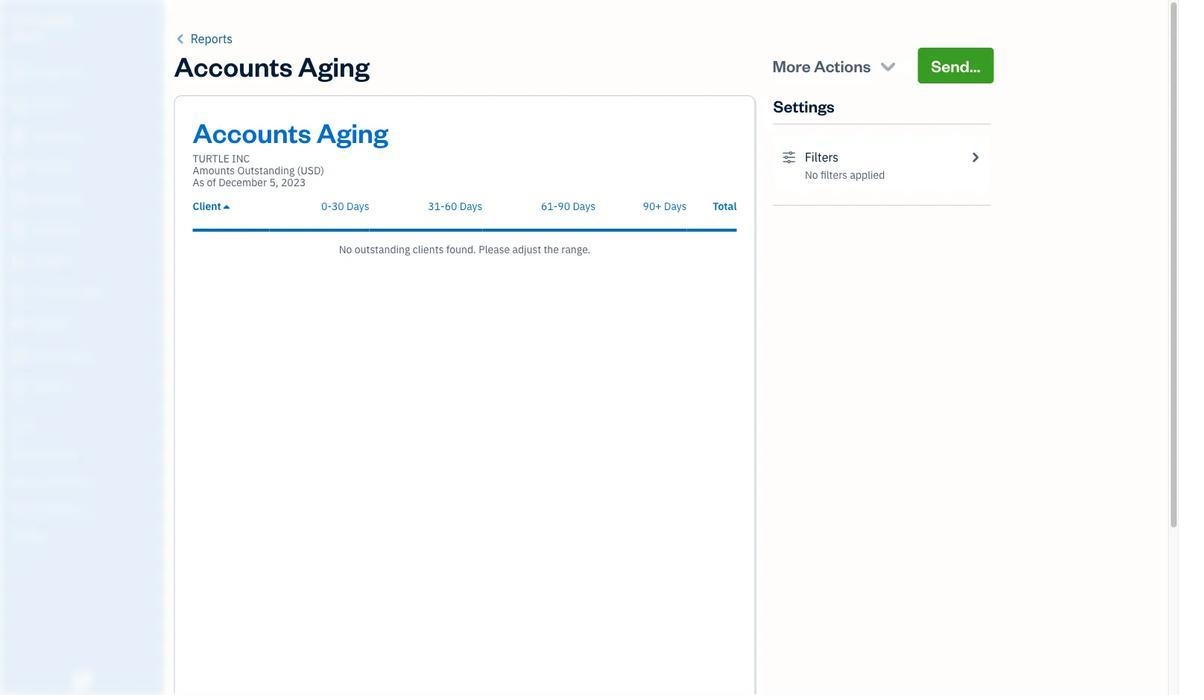 Task type: locate. For each thing, give the bounding box(es) containing it.
settings
[[773, 95, 835, 116], [11, 530, 45, 543]]

settings down more
[[773, 95, 835, 116]]

bank
[[11, 503, 33, 515]]

0 horizontal spatial turtle
[[12, 14, 55, 28]]

(
[[297, 164, 301, 177]]

filters
[[821, 168, 848, 182]]

estimate image
[[10, 129, 28, 144]]

0 vertical spatial no
[[805, 168, 818, 182]]

days for 0-30 days
[[347, 199, 369, 213]]

payment image
[[10, 192, 28, 206]]

1 horizontal spatial inc
[[232, 152, 250, 165]]

no left outstanding
[[339, 243, 352, 256]]

31-
[[428, 199, 445, 213]]

1 horizontal spatial no
[[805, 168, 818, 182]]

days right 30
[[347, 199, 369, 213]]

0 vertical spatial accounts
[[174, 48, 293, 83]]

0 horizontal spatial no
[[339, 243, 352, 256]]

turtle inside turtle inc owner
[[12, 14, 55, 28]]

no for no outstanding clients found. please adjust the range.
[[339, 243, 352, 256]]

accounts inside accounts aging turtle inc amounts outstanding ( usd ) as of december 5, 2023
[[193, 114, 311, 149]]

accounts down reports
[[174, 48, 293, 83]]

0 horizontal spatial settings
[[11, 530, 45, 543]]

found.
[[446, 243, 476, 256]]

0-30 days
[[321, 199, 369, 213]]

items and services link
[[4, 469, 160, 495]]

applied
[[850, 168, 885, 182]]

accounts
[[174, 48, 293, 83], [193, 114, 311, 149]]

inc
[[57, 14, 75, 28], [232, 152, 250, 165]]

days for 61-90 days
[[573, 199, 596, 213]]

1 vertical spatial turtle
[[193, 152, 229, 165]]

expense image
[[10, 223, 28, 238]]

days right 60
[[460, 199, 483, 213]]

filters
[[805, 149, 839, 165]]

5,
[[269, 176, 279, 189]]

1 days from the left
[[347, 199, 369, 213]]

0 horizontal spatial inc
[[57, 14, 75, 28]]

days right '90+'
[[664, 199, 687, 213]]

team
[[11, 448, 35, 460]]

apps
[[11, 420, 33, 432]]

adjust
[[512, 243, 541, 256]]

outstanding
[[355, 243, 410, 256]]

days right 90
[[573, 199, 596, 213]]

0 vertical spatial aging
[[298, 48, 370, 83]]

3 days from the left
[[573, 199, 596, 213]]

1 horizontal spatial settings
[[773, 95, 835, 116]]

0 vertical spatial settings
[[773, 95, 835, 116]]

turtle up of
[[193, 152, 229, 165]]

items
[[11, 475, 34, 488]]

turtle up owner
[[12, 14, 55, 28]]

1 vertical spatial inc
[[232, 152, 250, 165]]

total
[[713, 199, 737, 213]]

chevronleft image
[[174, 30, 188, 48]]

bank connections link
[[4, 496, 160, 523]]

accounts for accounts aging turtle inc amounts outstanding ( usd ) as of december 5, 2023
[[193, 114, 311, 149]]

client
[[193, 199, 221, 213]]

december
[[219, 176, 267, 189]]

no for no filters applied
[[805, 168, 818, 182]]

send…
[[931, 55, 981, 76]]

report image
[[10, 379, 28, 394]]

days
[[347, 199, 369, 213], [460, 199, 483, 213], [573, 199, 596, 213], [664, 199, 687, 213]]

more
[[773, 55, 811, 76]]

0 vertical spatial turtle
[[12, 14, 55, 28]]

90
[[558, 199, 570, 213]]

team members
[[11, 448, 76, 460]]

0-
[[321, 199, 332, 213]]

actions
[[814, 55, 871, 76]]

aging
[[298, 48, 370, 83], [317, 114, 388, 149]]

aging inside accounts aging turtle inc amounts outstanding ( usd ) as of december 5, 2023
[[317, 114, 388, 149]]

61-
[[541, 199, 558, 213]]

2 days from the left
[[460, 199, 483, 213]]

settings image
[[782, 148, 796, 166]]

4 days from the left
[[664, 199, 687, 213]]

turtle inside accounts aging turtle inc amounts outstanding ( usd ) as of december 5, 2023
[[193, 152, 229, 165]]

no down "filters"
[[805, 168, 818, 182]]

apps link
[[4, 414, 160, 440]]

no
[[805, 168, 818, 182], [339, 243, 352, 256]]

1 vertical spatial aging
[[317, 114, 388, 149]]

accounts up outstanding
[[193, 114, 311, 149]]

send… button
[[918, 48, 994, 83]]

1 vertical spatial settings
[[11, 530, 45, 543]]

settings down bank
[[11, 530, 45, 543]]

reports
[[191, 31, 233, 47]]

items and services
[[11, 475, 90, 488]]

outstanding
[[237, 164, 295, 177]]

1 horizontal spatial turtle
[[193, 152, 229, 165]]

owner
[[12, 29, 42, 42]]

accounts for accounts aging
[[174, 48, 293, 83]]

0 vertical spatial inc
[[57, 14, 75, 28]]

the
[[544, 243, 559, 256]]

of
[[207, 176, 216, 189]]

turtle
[[12, 14, 55, 28], [193, 152, 229, 165]]

1 vertical spatial no
[[339, 243, 352, 256]]

invoice image
[[10, 160, 28, 175]]

1 vertical spatial accounts
[[193, 114, 311, 149]]



Task type: vqa. For each thing, say whether or not it's contained in the screenshot.
Projects in THE MAIN element
no



Task type: describe. For each thing, give the bounding box(es) containing it.
)
[[321, 164, 324, 177]]

members
[[37, 448, 76, 460]]

inc inside accounts aging turtle inc amounts outstanding ( usd ) as of december 5, 2023
[[232, 152, 250, 165]]

connections
[[35, 503, 87, 515]]

31-60 days
[[428, 199, 483, 213]]

and
[[36, 475, 52, 488]]

settings inside main element
[[11, 530, 45, 543]]

client image
[[10, 98, 28, 113]]

freshbooks image
[[70, 672, 94, 690]]

turtle inc owner
[[12, 14, 75, 42]]

aging for accounts aging turtle inc amounts outstanding ( usd ) as of december 5, 2023
[[317, 114, 388, 149]]

range.
[[562, 243, 591, 256]]

2023
[[281, 176, 306, 189]]

please
[[479, 243, 510, 256]]

days for 31-60 days
[[460, 199, 483, 213]]

timer image
[[10, 286, 28, 300]]

61-90 days
[[541, 199, 596, 213]]

project image
[[10, 254, 28, 269]]

no filters applied
[[805, 168, 885, 182]]

chevronright image
[[968, 148, 982, 166]]

caretup image
[[224, 201, 230, 212]]

more actions
[[773, 55, 871, 76]]

no outstanding clients found. please adjust the range.
[[339, 243, 591, 256]]

bank connections
[[11, 503, 87, 515]]

main element
[[0, 0, 201, 696]]

90+ days
[[643, 199, 687, 213]]

chart image
[[10, 348, 28, 363]]

as
[[193, 176, 204, 189]]

team members link
[[4, 441, 160, 467]]

accounts aging turtle inc amounts outstanding ( usd ) as of december 5, 2023
[[193, 114, 388, 189]]

chevrondown image
[[878, 55, 899, 76]]

money image
[[10, 317, 28, 332]]

aging for accounts aging
[[298, 48, 370, 83]]

amounts
[[193, 164, 235, 177]]

services
[[54, 475, 90, 488]]

90+
[[643, 199, 662, 213]]

60
[[445, 199, 457, 213]]

clients
[[413, 243, 444, 256]]

settings link
[[4, 524, 160, 550]]

more actions button
[[759, 48, 912, 83]]

inc inside turtle inc owner
[[57, 14, 75, 28]]

accounts aging
[[174, 48, 370, 83]]

30
[[332, 199, 344, 213]]

usd
[[301, 164, 321, 177]]

dashboard image
[[10, 66, 28, 81]]

total link
[[713, 199, 737, 213]]

reports button
[[174, 30, 233, 48]]

client link
[[193, 199, 230, 213]]



